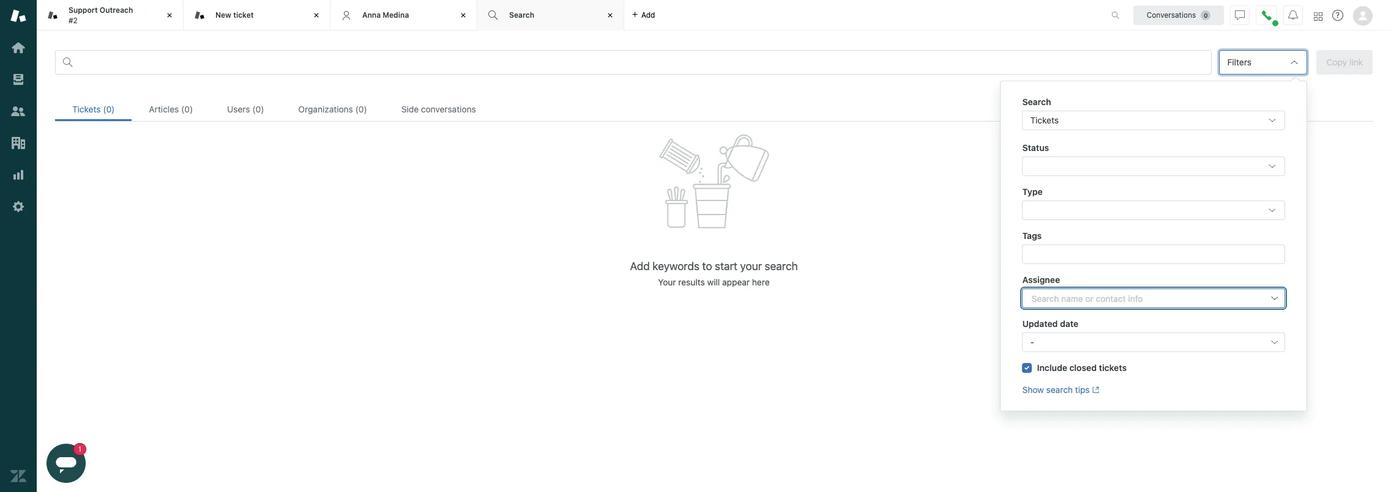 Task type: describe. For each thing, give the bounding box(es) containing it.
add button
[[624, 0, 662, 30]]

tickets
[[1099, 363, 1127, 373]]

(0) for organizations (0)
[[355, 104, 367, 114]]

tickets for tickets (0)
[[72, 104, 101, 114]]

close image for anna medina
[[457, 9, 469, 21]]

(0) for articles (0)
[[181, 104, 193, 114]]

articles (0)
[[149, 104, 193, 114]]

side
[[401, 104, 419, 114]]

anna
[[362, 10, 381, 19]]

Type field
[[1031, 204, 1259, 217]]

conversations
[[1147, 10, 1196, 19]]

views image
[[10, 72, 26, 88]]

reporting image
[[10, 167, 26, 183]]

close image
[[310, 9, 323, 21]]

(opens in a new tab) image
[[1090, 387, 1099, 394]]

main element
[[0, 0, 37, 493]]

closed
[[1069, 363, 1097, 373]]

keywords
[[653, 260, 699, 273]]

tab containing support outreach
[[37, 0, 184, 31]]

tickets for tickets
[[1030, 115, 1059, 125]]

users (0) tab
[[210, 97, 281, 121]]

search tab
[[477, 0, 624, 31]]

Assignee field
[[1031, 293, 1262, 305]]

articles
[[149, 104, 179, 114]]

date
[[1060, 319, 1078, 329]]

to
[[702, 260, 712, 273]]

tags
[[1022, 231, 1042, 241]]

assignee element
[[1022, 289, 1285, 308]]

type element
[[1022, 201, 1285, 220]]

new ticket
[[215, 10, 254, 19]]

new
[[215, 10, 231, 19]]

copy link button
[[1317, 50, 1373, 75]]

copy link
[[1326, 57, 1363, 67]]

here
[[752, 277, 770, 288]]

get help image
[[1332, 10, 1343, 21]]

include
[[1037, 363, 1067, 373]]

will
[[707, 277, 720, 288]]

organizations (0) tab
[[281, 97, 384, 121]]

your
[[658, 277, 676, 288]]

anna medina tab
[[330, 0, 477, 31]]

tickets (0) tab
[[55, 97, 132, 121]]

start
[[715, 260, 737, 273]]

add keywords to start your search your results will appear here
[[630, 260, 798, 288]]

support outreach #2
[[69, 6, 133, 25]]

notifications image
[[1288, 10, 1298, 20]]

results
[[678, 277, 705, 288]]

search inside tab
[[509, 10, 534, 19]]

tickets button
[[1022, 111, 1285, 130]]

add
[[630, 260, 650, 273]]



Task type: vqa. For each thing, say whether or not it's contained in the screenshot.
#2
yes



Task type: locate. For each thing, give the bounding box(es) containing it.
(0) left "articles"
[[103, 104, 115, 114]]

appear
[[722, 277, 750, 288]]

type
[[1022, 187, 1043, 197]]

conversations button
[[1133, 5, 1224, 25]]

tab list containing tickets (0)
[[55, 97, 1373, 122]]

link
[[1349, 57, 1363, 67]]

1 horizontal spatial tickets
[[1030, 115, 1059, 125]]

3 (0) from the left
[[252, 104, 264, 114]]

- button
[[1022, 333, 1285, 352]]

(0) right users
[[252, 104, 264, 114]]

status element
[[1022, 157, 1285, 176]]

(0) inside articles (0) tab
[[181, 104, 193, 114]]

get started image
[[10, 40, 26, 56]]

assignee
[[1022, 275, 1060, 285]]

1 vertical spatial search
[[1046, 385, 1073, 395]]

search
[[509, 10, 534, 19], [1022, 97, 1051, 107]]

0 vertical spatial search
[[765, 260, 798, 273]]

status
[[1022, 143, 1049, 153]]

(0) for tickets (0)
[[103, 104, 115, 114]]

tickets (0)
[[72, 104, 115, 114]]

updated
[[1022, 319, 1058, 329]]

add
[[641, 10, 655, 19]]

-
[[1030, 337, 1034, 348]]

1 close image from the left
[[163, 9, 176, 21]]

tickets inside popup button
[[1030, 115, 1059, 125]]

show search tips link
[[1022, 385, 1099, 395]]

button displays agent's chat status as invisible. image
[[1235, 10, 1245, 20]]

0 vertical spatial search
[[509, 10, 534, 19]]

support
[[69, 6, 98, 15]]

1 horizontal spatial close image
[[457, 9, 469, 21]]

search
[[765, 260, 798, 273], [1046, 385, 1073, 395]]

0 vertical spatial tickets
[[72, 104, 101, 114]]

show search tips
[[1022, 385, 1090, 395]]

show
[[1022, 385, 1044, 395]]

(0) right "articles"
[[181, 104, 193, 114]]

(0) for users (0)
[[252, 104, 264, 114]]

users (0)
[[227, 104, 264, 114]]

close image inside tab
[[163, 9, 176, 21]]

Status field
[[1031, 160, 1259, 173]]

zendesk image
[[10, 469, 26, 485]]

3 close image from the left
[[604, 9, 616, 21]]

0 horizontal spatial tickets
[[72, 104, 101, 114]]

updated date
[[1022, 319, 1078, 329]]

close image inside anna medina tab
[[457, 9, 469, 21]]

close image for search
[[604, 9, 616, 21]]

close image
[[163, 9, 176, 21], [457, 9, 469, 21], [604, 9, 616, 21]]

anna medina
[[362, 10, 409, 19]]

tab list
[[55, 97, 1373, 122]]

organizations (0)
[[298, 104, 367, 114]]

ticket
[[233, 10, 254, 19]]

customers image
[[10, 103, 26, 119]]

organizations
[[298, 104, 353, 114]]

tickets inside 'tab'
[[72, 104, 101, 114]]

search inside add keywords to start your search your results will appear here
[[765, 260, 798, 273]]

zendesk products image
[[1314, 12, 1322, 21]]

1 vertical spatial tickets
[[1030, 115, 1059, 125]]

#2
[[69, 16, 78, 25]]

(0) inside users (0) tab
[[252, 104, 264, 114]]

your
[[740, 260, 762, 273]]

2 (0) from the left
[[181, 104, 193, 114]]

organizations image
[[10, 135, 26, 151]]

0 horizontal spatial search
[[765, 260, 798, 273]]

0 horizontal spatial search
[[509, 10, 534, 19]]

search left "tips"
[[1046, 385, 1073, 395]]

search up here
[[765, 260, 798, 273]]

tickets
[[72, 104, 101, 114], [1030, 115, 1059, 125]]

2 close image from the left
[[457, 9, 469, 21]]

close image inside search tab
[[604, 9, 616, 21]]

copy
[[1326, 57, 1347, 67]]

1 horizontal spatial search
[[1046, 385, 1073, 395]]

articles (0) tab
[[132, 97, 210, 121]]

0 horizontal spatial close image
[[163, 9, 176, 21]]

users
[[227, 104, 250, 114]]

filters
[[1227, 57, 1251, 67]]

zendesk support image
[[10, 8, 26, 24]]

1 (0) from the left
[[103, 104, 115, 114]]

medina
[[383, 10, 409, 19]]

(0) right organizations
[[355, 104, 367, 114]]

tabs tab list
[[37, 0, 1098, 31]]

conversations
[[421, 104, 476, 114]]

1 vertical spatial search
[[1022, 97, 1051, 107]]

(0)
[[103, 104, 115, 114], [181, 104, 193, 114], [252, 104, 264, 114], [355, 104, 367, 114]]

new ticket tab
[[184, 0, 330, 31]]

filters button
[[1219, 50, 1307, 75]]

side conversations tab
[[384, 97, 493, 121]]

tab
[[37, 0, 184, 31]]

(0) inside tickets (0) 'tab'
[[103, 104, 115, 114]]

1 horizontal spatial search
[[1022, 97, 1051, 107]]

admin image
[[10, 199, 26, 215]]

include closed tickets
[[1037, 363, 1127, 373]]

tips
[[1075, 385, 1090, 395]]

4 (0) from the left
[[355, 104, 367, 114]]

side conversations
[[401, 104, 476, 114]]

outreach
[[100, 6, 133, 15]]

(0) inside 'organizations (0)' tab
[[355, 104, 367, 114]]

2 horizontal spatial close image
[[604, 9, 616, 21]]



